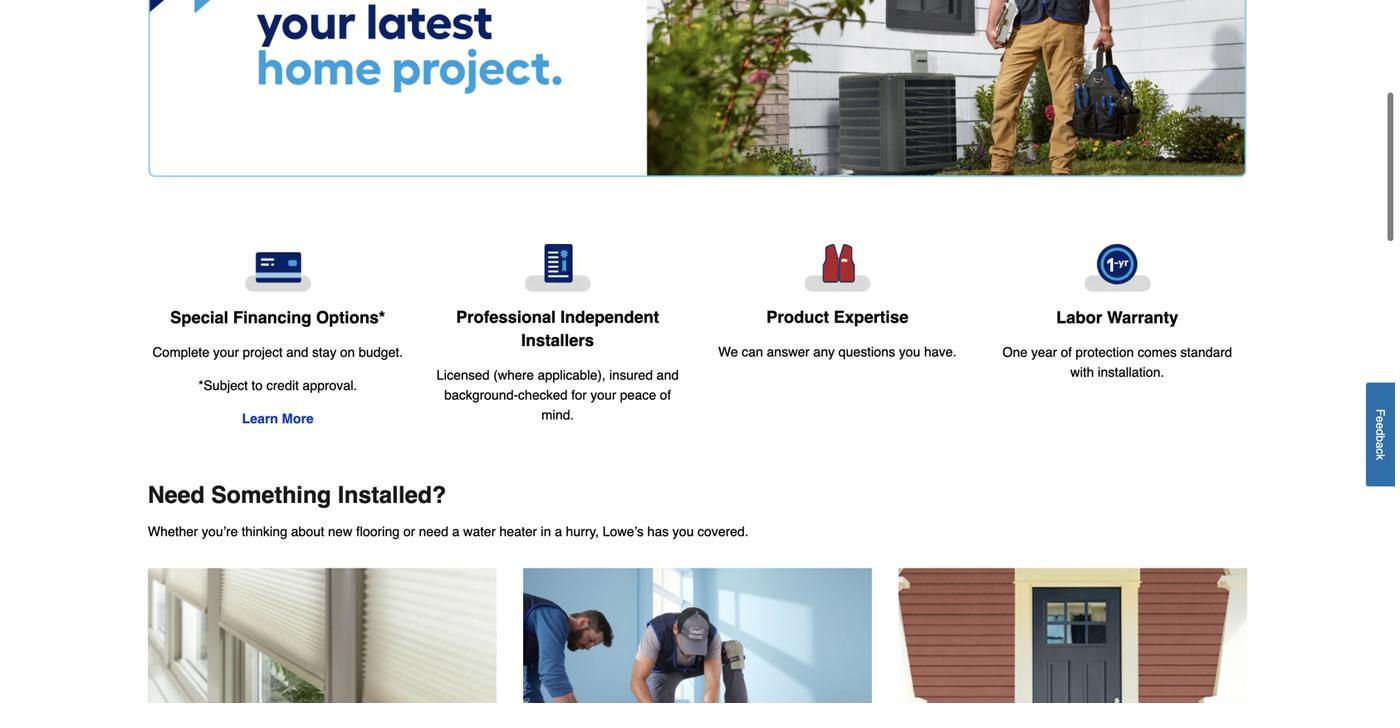 Task type: describe. For each thing, give the bounding box(es) containing it.
a dark blue credit card icon. image
[[151, 244, 405, 293]]

labor
[[1056, 308, 1103, 327]]

2 e from the top
[[1374, 423, 1388, 429]]

thinking
[[242, 524, 287, 539]]

questions
[[839, 344, 896, 360]]

something
[[211, 482, 331, 509]]

background-
[[444, 388, 518, 403]]

on
[[340, 345, 355, 360]]

let us install your latest home project. image
[[148, 0, 1248, 178]]

independent
[[561, 308, 659, 327]]

answer
[[767, 344, 810, 360]]

peace
[[620, 388, 656, 403]]

learn more
[[242, 411, 314, 426]]

flooring
[[356, 524, 400, 539]]

learn more link
[[242, 411, 314, 426]]

d
[[1374, 429, 1388, 436]]

professional independent installers
[[456, 308, 659, 350]]

your inside licensed (where applicable), insured and background-checked for your peace of mind.
[[591, 388, 616, 403]]

one
[[1003, 345, 1028, 360]]

options*
[[316, 308, 385, 327]]

credit
[[266, 378, 299, 393]]

protection
[[1076, 345, 1134, 360]]

approval.
[[303, 378, 357, 393]]

lowe's
[[603, 524, 644, 539]]

*subject
[[198, 378, 248, 393]]

special
[[170, 308, 228, 327]]

labor warranty
[[1056, 308, 1179, 327]]

learn
[[242, 411, 278, 426]]

financing
[[233, 308, 312, 327]]

heater
[[499, 524, 537, 539]]

hurry,
[[566, 524, 599, 539]]

a blue 1-year labor warranty icon. image
[[991, 244, 1244, 293]]

warranty
[[1107, 308, 1179, 327]]

whether
[[148, 524, 198, 539]]

complete
[[153, 345, 209, 360]]

one year of protection comes standard with installation.
[[1003, 345, 1232, 380]]

project
[[243, 345, 283, 360]]

f e e d b a c k
[[1374, 409, 1388, 460]]

c
[[1374, 449, 1388, 455]]

whether you're thinking about new flooring or need a water heater in a hurry, lowe's has you covered.
[[148, 524, 749, 539]]

covered.
[[698, 524, 749, 539]]

any
[[814, 344, 835, 360]]

licensed (where applicable), insured and background-checked for your peace of mind.
[[437, 368, 679, 423]]

*subject to credit approval.
[[198, 378, 357, 393]]

mind.
[[542, 408, 574, 423]]

(where
[[493, 368, 534, 383]]

installers
[[521, 331, 594, 350]]

of inside licensed (where applicable), insured and background-checked for your peace of mind.
[[660, 388, 671, 403]]

we can answer any questions you have.
[[718, 344, 957, 360]]

for
[[571, 388, 587, 403]]

has
[[647, 524, 669, 539]]

we
[[718, 344, 738, 360]]

a navy blue paneled door with a white frame on a home with red siding. image
[[899, 568, 1248, 704]]



Task type: locate. For each thing, give the bounding box(es) containing it.
a row of windows with white shades raised a quarter of the way up each window. image
[[148, 568, 497, 704]]

more
[[282, 411, 314, 426]]

special financing options*
[[170, 308, 385, 327]]

1 e from the top
[[1374, 417, 1388, 423]]

new
[[328, 524, 352, 539]]

installed?
[[338, 482, 446, 509]]

you
[[899, 344, 921, 360], [673, 524, 694, 539]]

comes
[[1138, 345, 1177, 360]]

1 horizontal spatial a
[[555, 524, 562, 539]]

water
[[463, 524, 496, 539]]

1 vertical spatial of
[[660, 388, 671, 403]]

1 horizontal spatial your
[[591, 388, 616, 403]]

a right the need
[[452, 524, 460, 539]]

stay
[[312, 345, 337, 360]]

b
[[1374, 436, 1388, 442]]

a up k
[[1374, 442, 1388, 449]]

year
[[1032, 345, 1057, 360]]

in
[[541, 524, 551, 539]]

of right year
[[1061, 345, 1072, 360]]

applicable),
[[538, 368, 606, 383]]

two lowe's independent installers putting in new gray carpet in a blue room. image
[[523, 568, 872, 704]]

and inside licensed (where applicable), insured and background-checked for your peace of mind.
[[657, 368, 679, 383]]

product expertise
[[767, 308, 909, 327]]

or
[[403, 524, 415, 539]]

professional
[[456, 308, 556, 327]]

installation.
[[1098, 365, 1164, 380]]

e up b
[[1374, 423, 1388, 429]]

a right in
[[555, 524, 562, 539]]

can
[[742, 344, 763, 360]]

need
[[148, 482, 205, 509]]

you right has
[[673, 524, 694, 539]]

e
[[1374, 417, 1388, 423], [1374, 423, 1388, 429]]

of
[[1061, 345, 1072, 360], [660, 388, 671, 403]]

k
[[1374, 455, 1388, 460]]

0 vertical spatial and
[[286, 345, 308, 360]]

0 horizontal spatial a
[[452, 524, 460, 539]]

0 horizontal spatial of
[[660, 388, 671, 403]]

0 vertical spatial you
[[899, 344, 921, 360]]

1 vertical spatial and
[[657, 368, 679, 383]]

a lowe's red vest icon. image
[[711, 244, 964, 293]]

checked
[[518, 388, 568, 403]]

standard
[[1181, 345, 1232, 360]]

expertise
[[834, 308, 909, 327]]

with
[[1071, 365, 1094, 380]]

0 vertical spatial of
[[1061, 345, 1072, 360]]

0 horizontal spatial you
[[673, 524, 694, 539]]

you left 'have.'
[[899, 344, 921, 360]]

your up *subject
[[213, 345, 239, 360]]

a
[[1374, 442, 1388, 449], [452, 524, 460, 539], [555, 524, 562, 539]]

of inside one year of protection comes standard with installation.
[[1061, 345, 1072, 360]]

licensed
[[437, 368, 490, 383]]

1 horizontal spatial you
[[899, 344, 921, 360]]

you're
[[202, 524, 238, 539]]

budget.
[[359, 345, 403, 360]]

insured
[[609, 368, 653, 383]]

0 horizontal spatial and
[[286, 345, 308, 360]]

your right 'for'
[[591, 388, 616, 403]]

e up d
[[1374, 417, 1388, 423]]

product
[[767, 308, 829, 327]]

and
[[286, 345, 308, 360], [657, 368, 679, 383]]

f
[[1374, 409, 1388, 417]]

need something installed?
[[148, 482, 446, 509]]

1 vertical spatial you
[[673, 524, 694, 539]]

of right peace
[[660, 388, 671, 403]]

1 horizontal spatial and
[[657, 368, 679, 383]]

a inside button
[[1374, 442, 1388, 449]]

to
[[252, 378, 263, 393]]

complete your project and stay on budget.
[[153, 345, 403, 360]]

need
[[419, 524, 449, 539]]

0 horizontal spatial your
[[213, 345, 239, 360]]

f e e d b a c k button
[[1366, 383, 1395, 487]]

2 horizontal spatial a
[[1374, 442, 1388, 449]]

0 vertical spatial your
[[213, 345, 239, 360]]

a dark blue background check icon. image
[[431, 244, 684, 293]]

about
[[291, 524, 324, 539]]

have.
[[924, 344, 957, 360]]

1 vertical spatial your
[[591, 388, 616, 403]]

1 horizontal spatial of
[[1061, 345, 1072, 360]]

and left stay
[[286, 345, 308, 360]]

your
[[213, 345, 239, 360], [591, 388, 616, 403]]

and right insured
[[657, 368, 679, 383]]



Task type: vqa. For each thing, say whether or not it's contained in the screenshot.
licensed (where applicable), insured and background-checked for your peace of mind.
yes



